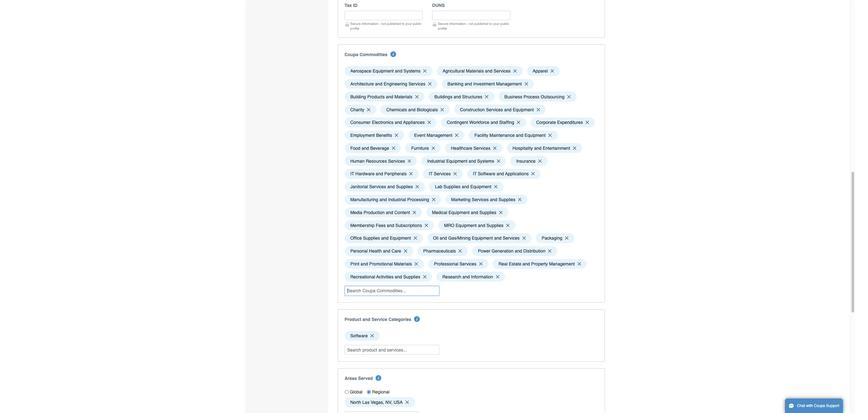 Task type: vqa. For each thing, say whether or not it's contained in the screenshot.
Option
no



Task type: describe. For each thing, give the bounding box(es) containing it.
hospitality and entertainment option
[[507, 143, 583, 153]]

office
[[351, 236, 362, 241]]

power generation and distribution
[[478, 249, 546, 254]]

public for duns
[[501, 22, 509, 26]]

corporate expenditures option
[[531, 118, 595, 127]]

0 vertical spatial coupa
[[345, 52, 359, 57]]

consumer electronics and appliances
[[351, 120, 425, 125]]

resources
[[366, 159, 387, 164]]

facility maintenance and equipment option
[[469, 131, 558, 140]]

services up contingent workforce and staffing option
[[486, 107, 503, 112]]

supplies inside 'option'
[[444, 184, 461, 189]]

Search Coupa Commodities... field
[[345, 286, 440, 296]]

services up 'banking and investment management' option
[[494, 69, 511, 74]]

usa
[[394, 400, 403, 405]]

lab supplies and equipment
[[435, 184, 492, 189]]

systems for aerospace equipment and systems
[[404, 69, 421, 74]]

engineering
[[384, 81, 408, 86]]

janitorial services and supplies option
[[345, 182, 425, 192]]

structures
[[463, 94, 483, 99]]

manufacturing and industrial processing
[[351, 197, 429, 202]]

with
[[807, 404, 813, 408]]

professional
[[434, 262, 459, 267]]

marketing
[[451, 197, 471, 202]]

- for tax id
[[379, 22, 381, 26]]

outsourcing
[[541, 94, 565, 99]]

generation
[[492, 249, 514, 254]]

it hardware and peripherals option
[[345, 169, 419, 179]]

and down healthcare services option
[[469, 159, 476, 164]]

industrial equipment and systems option
[[422, 156, 506, 166]]

regional
[[372, 390, 390, 395]]

products
[[368, 94, 385, 99]]

personal
[[351, 249, 368, 254]]

selected list box for coupa commodities
[[343, 65, 601, 283]]

food and beverage
[[351, 146, 389, 151]]

mro equipment and supplies
[[444, 223, 504, 228]]

healthcare services option
[[446, 143, 503, 153]]

real estate and property management option
[[493, 259, 587, 269]]

- for duns
[[467, 22, 468, 26]]

architecture and engineering services option
[[345, 79, 438, 89]]

global
[[350, 390, 363, 395]]

membership
[[351, 223, 375, 228]]

equipment up 'care'
[[390, 236, 411, 241]]

hardware
[[356, 172, 375, 177]]

areas
[[345, 376, 357, 381]]

workforce
[[470, 120, 490, 125]]

buildings
[[435, 94, 453, 99]]

chat
[[798, 404, 806, 408]]

and up media production and content option
[[380, 197, 387, 202]]

business process outsourcing option
[[499, 92, 577, 102]]

electronics
[[372, 120, 394, 125]]

and right food
[[362, 146, 369, 151]]

to for tax id
[[402, 22, 405, 26]]

charity option
[[345, 105, 376, 115]]

aerospace equipment and systems option
[[345, 66, 433, 76]]

id
[[353, 3, 358, 8]]

print
[[351, 262, 360, 267]]

contingent workforce and staffing option
[[441, 118, 526, 127]]

profile for tax id
[[351, 26, 360, 30]]

research and information
[[443, 274, 494, 280]]

and down human resources services option
[[376, 172, 383, 177]]

professional services
[[434, 262, 477, 267]]

services up the medical equipment and supplies option
[[472, 197, 489, 202]]

information for duns
[[450, 22, 466, 26]]

secure for tax id
[[351, 22, 361, 26]]

and up hospitality
[[516, 133, 524, 138]]

services down facility
[[474, 146, 491, 151]]

services up the peripherals
[[388, 159, 405, 164]]

beverage
[[370, 146, 389, 151]]

marketing services and supplies
[[451, 197, 516, 202]]

selected areas list box
[[343, 396, 601, 409]]

information inside option
[[471, 274, 494, 280]]

packaging option
[[536, 234, 575, 243]]

materials for building products and materials
[[395, 94, 413, 99]]

insurance
[[517, 159, 536, 164]]

and up staffing
[[505, 107, 512, 112]]

facility
[[475, 133, 489, 138]]

services inside option
[[503, 236, 520, 241]]

Search product and services... field
[[345, 345, 440, 355]]

coupa inside button
[[815, 404, 826, 408]]

duns
[[433, 3, 445, 8]]

office supplies and equipment option
[[345, 234, 423, 243]]

chat with coupa support
[[798, 404, 840, 408]]

maintenance
[[490, 133, 515, 138]]

property
[[532, 262, 548, 267]]

pharmaceuticals option
[[418, 246, 468, 256]]

office supplies and equipment
[[351, 236, 411, 241]]

media
[[351, 210, 363, 215]]

human
[[351, 159, 365, 164]]

it services
[[429, 172, 451, 177]]

and up engineering
[[395, 69, 403, 74]]

software option
[[345, 331, 380, 341]]

and left content
[[386, 210, 394, 215]]

Search areas... text field
[[345, 412, 418, 413]]

construction services and equipment
[[460, 107, 534, 112]]

apparel
[[533, 69, 548, 74]]

corporate
[[537, 120, 556, 125]]

and right activities
[[395, 274, 402, 280]]

supplies for marketing services and supplies
[[499, 197, 516, 202]]

fees
[[376, 223, 386, 228]]

membership fees and subscriptions option
[[345, 221, 434, 230]]

banking and investment management
[[448, 81, 522, 86]]

vegas,
[[371, 400, 384, 405]]

it services option
[[423, 169, 463, 179]]

personal health and care
[[351, 249, 401, 254]]

construction services and equipment option
[[455, 105, 546, 115]]

personal health and care option
[[345, 246, 413, 256]]

janitorial services and supplies
[[351, 184, 413, 189]]

and up mro equipment and supplies on the right of the page
[[471, 210, 479, 215]]

and up "manufacturing and industrial processing"
[[388, 184, 395, 189]]

employment benefits
[[351, 133, 392, 138]]

processing
[[408, 197, 429, 202]]

packaging
[[542, 236, 563, 241]]

and left staffing
[[491, 120, 498, 125]]

research
[[443, 274, 462, 280]]

tax
[[345, 3, 352, 8]]

services inside 'option'
[[460, 262, 477, 267]]

systems for industrial equipment and systems
[[478, 159, 494, 164]]

and left "service"
[[363, 317, 371, 322]]

content
[[395, 210, 410, 215]]

facility maintenance and equipment
[[475, 133, 546, 138]]

investment
[[474, 81, 495, 86]]

agricultural
[[443, 69, 465, 74]]

services down it hardware and peripherals
[[369, 184, 386, 189]]

and right print
[[361, 262, 368, 267]]

coupa commodities
[[345, 52, 388, 57]]

secure information - not published to your public profile for tax id
[[351, 22, 422, 30]]

architecture and engineering services
[[351, 81, 426, 86]]

medical equipment and supplies
[[432, 210, 497, 215]]

insurance option
[[511, 156, 548, 166]]

it for it hardware and peripherals
[[351, 172, 354, 177]]

power
[[478, 249, 491, 254]]

and up generation
[[494, 236, 502, 241]]

banking
[[448, 81, 464, 86]]

manufacturing
[[351, 197, 379, 202]]

served
[[358, 376, 373, 381]]

activities
[[376, 274, 394, 280]]

profile for duns
[[438, 26, 447, 30]]

media production and content option
[[345, 208, 422, 218]]

and down chemicals
[[395, 120, 402, 125]]

industrial equipment and systems
[[427, 159, 494, 164]]

estate
[[509, 262, 522, 267]]

subscriptions
[[396, 223, 422, 228]]

it for it services
[[429, 172, 433, 177]]

distribution
[[524, 249, 546, 254]]

mro equipment and supplies option
[[439, 221, 516, 230]]

professional services option
[[429, 259, 489, 269]]

to for duns
[[490, 22, 493, 26]]

employment benefits option
[[345, 131, 404, 140]]

apparel option
[[527, 66, 560, 76]]

your for tax id
[[406, 22, 412, 26]]

employment
[[351, 133, 375, 138]]

applications
[[505, 172, 529, 177]]

and down banking
[[454, 94, 461, 99]]

hospitality
[[513, 146, 533, 151]]

equipment up the power
[[472, 236, 493, 241]]



Task type: locate. For each thing, give the bounding box(es) containing it.
event management option
[[409, 131, 465, 140]]

recreational activities and supplies option
[[345, 272, 433, 282]]

public
[[413, 22, 422, 26], [501, 22, 509, 26]]

0 horizontal spatial coupa
[[345, 52, 359, 57]]

entertainment
[[543, 146, 571, 151]]

supplies down marketing services and supplies option
[[480, 210, 497, 215]]

healthcare services
[[451, 146, 491, 151]]

medical
[[432, 210, 448, 215]]

materials up chemicals
[[395, 94, 413, 99]]

nv,
[[386, 400, 393, 405]]

it software and applications
[[473, 172, 529, 177]]

1 horizontal spatial software
[[478, 172, 496, 177]]

1 horizontal spatial secure
[[438, 22, 449, 26]]

expenditures
[[558, 120, 583, 125]]

1 vertical spatial software
[[351, 334, 368, 339]]

1 to from the left
[[402, 22, 405, 26]]

lab supplies and equipment option
[[430, 182, 504, 192]]

profile down id
[[351, 26, 360, 30]]

0 vertical spatial industrial
[[427, 159, 445, 164]]

media production and content
[[351, 210, 410, 215]]

0 horizontal spatial to
[[402, 22, 405, 26]]

information
[[362, 22, 379, 26], [450, 22, 466, 26], [471, 274, 494, 280]]

- down 'tax id' text field
[[379, 22, 381, 26]]

to down 'tax id' text field
[[402, 22, 405, 26]]

product and service categories
[[345, 317, 412, 322]]

aerospace equipment and systems
[[351, 69, 421, 74]]

contingent
[[447, 120, 468, 125]]

services up power generation and distribution
[[503, 236, 520, 241]]

las
[[363, 400, 370, 405]]

industrial up it services
[[427, 159, 445, 164]]

2 it from the left
[[429, 172, 433, 177]]

coupa right with
[[815, 404, 826, 408]]

1 secure information - not published to your public profile from the left
[[351, 22, 422, 30]]

supplies right lab
[[444, 184, 461, 189]]

3 it from the left
[[473, 172, 477, 177]]

and left 'applications'
[[497, 172, 504, 177]]

- down "duns" text field
[[467, 22, 468, 26]]

0 horizontal spatial public
[[413, 22, 422, 26]]

1 horizontal spatial additional information image
[[391, 51, 396, 57]]

1 horizontal spatial secure information - not published to your public profile
[[438, 22, 509, 30]]

janitorial
[[351, 184, 368, 189]]

secure for duns
[[438, 22, 449, 26]]

0 horizontal spatial additional information image
[[376, 376, 382, 381]]

north las vegas, nv, usa
[[351, 400, 403, 405]]

information down "duns" text field
[[450, 22, 466, 26]]

and right estate
[[523, 262, 530, 267]]

equipment down the process
[[513, 107, 534, 112]]

2 public from the left
[[501, 22, 509, 26]]

power generation and distribution option
[[473, 246, 558, 256]]

management right "event"
[[427, 133, 453, 138]]

and inside 'option'
[[462, 184, 469, 189]]

additional information image for product and service categories
[[415, 316, 420, 322]]

manufacturing and industrial processing option
[[345, 195, 441, 205]]

supplies for mro equipment and supplies
[[487, 223, 504, 228]]

0 vertical spatial software
[[478, 172, 496, 177]]

building products and materials
[[351, 94, 413, 99]]

services up research and information
[[460, 262, 477, 267]]

supplies
[[396, 184, 413, 189], [444, 184, 461, 189], [499, 197, 516, 202], [480, 210, 497, 215], [487, 223, 504, 228], [363, 236, 380, 241], [404, 274, 421, 280]]

1 horizontal spatial -
[[467, 22, 468, 26]]

information down 'tax id' text field
[[362, 22, 379, 26]]

supplies up oil and gas/mining equipment and services option
[[487, 223, 504, 228]]

building
[[351, 94, 366, 99]]

and up 'banking and investment management' option
[[485, 69, 493, 74]]

0 horizontal spatial systems
[[404, 69, 421, 74]]

1 vertical spatial materials
[[395, 94, 413, 99]]

1 vertical spatial management
[[427, 133, 453, 138]]

and right fees
[[387, 223, 395, 228]]

management inside option
[[496, 81, 522, 86]]

1 horizontal spatial not
[[469, 22, 474, 26]]

and up marketing
[[462, 184, 469, 189]]

None radio
[[345, 390, 349, 394], [367, 390, 371, 394], [345, 390, 349, 394], [367, 390, 371, 394]]

secure
[[351, 22, 361, 26], [438, 22, 449, 26]]

1 - from the left
[[379, 22, 381, 26]]

0 vertical spatial additional information image
[[391, 51, 396, 57]]

2 horizontal spatial management
[[549, 262, 575, 267]]

north las vegas, nv, usa option
[[345, 398, 415, 408]]

0 horizontal spatial -
[[379, 22, 381, 26]]

it inside it software and applications option
[[473, 172, 477, 177]]

1 it from the left
[[351, 172, 354, 177]]

0 horizontal spatial profile
[[351, 26, 360, 30]]

and up estate
[[515, 249, 522, 254]]

services
[[494, 69, 511, 74], [409, 81, 426, 86], [486, 107, 503, 112], [474, 146, 491, 151], [388, 159, 405, 164], [434, 172, 451, 177], [369, 184, 386, 189], [472, 197, 489, 202], [503, 236, 520, 241], [460, 262, 477, 267]]

banking and investment management option
[[442, 79, 534, 89]]

real
[[499, 262, 508, 267]]

furniture option
[[406, 143, 441, 153]]

process
[[524, 94, 540, 99]]

not
[[381, 22, 386, 26], [469, 22, 474, 26]]

event management
[[414, 133, 453, 138]]

equipment down healthcare
[[447, 159, 468, 164]]

marketing services and supplies option
[[446, 195, 528, 205]]

lab
[[435, 184, 443, 189]]

architecture
[[351, 81, 374, 86]]

0 vertical spatial systems
[[404, 69, 421, 74]]

food
[[351, 146, 361, 151]]

aerospace
[[351, 69, 372, 74]]

management
[[496, 81, 522, 86], [427, 133, 453, 138], [549, 262, 575, 267]]

corporate expenditures
[[537, 120, 583, 125]]

materials for print and promotional materials
[[394, 262, 412, 267]]

support
[[827, 404, 840, 408]]

additional information image
[[391, 51, 396, 57], [415, 316, 420, 322], [376, 376, 382, 381]]

2 vertical spatial materials
[[394, 262, 412, 267]]

supplies up search coupa commodities... field
[[404, 274, 421, 280]]

systems
[[404, 69, 421, 74], [478, 159, 494, 164]]

supplies up health
[[363, 236, 380, 241]]

Tax ID text field
[[345, 11, 423, 20]]

services up lab
[[434, 172, 451, 177]]

it hardware and peripherals
[[351, 172, 407, 177]]

1 vertical spatial industrial
[[388, 197, 406, 202]]

it inside it hardware and peripherals option
[[351, 172, 354, 177]]

-
[[379, 22, 381, 26], [467, 22, 468, 26]]

1 public from the left
[[413, 22, 422, 26]]

service
[[372, 317, 388, 322]]

chemicals
[[387, 107, 407, 112]]

1 horizontal spatial public
[[501, 22, 509, 26]]

secure information - not published to your public profile down "duns" text field
[[438, 22, 509, 30]]

additional information image up aerospace equipment and systems option
[[391, 51, 396, 57]]

materials
[[466, 69, 484, 74], [395, 94, 413, 99], [394, 262, 412, 267]]

management inside option
[[549, 262, 575, 267]]

recreational activities and supplies
[[351, 274, 421, 280]]

human resources services option
[[345, 156, 417, 166]]

furniture
[[411, 146, 429, 151]]

not for tax id
[[381, 22, 386, 26]]

2 vertical spatial additional information image
[[376, 376, 382, 381]]

information for tax id
[[362, 22, 379, 26]]

additional information image right "served"
[[376, 376, 382, 381]]

it software and applications option
[[467, 169, 541, 179]]

1 not from the left
[[381, 22, 386, 26]]

1 horizontal spatial coupa
[[815, 404, 826, 408]]

additional information image for areas served
[[376, 376, 382, 381]]

2 horizontal spatial it
[[473, 172, 477, 177]]

and left 'care'
[[383, 249, 391, 254]]

consumer
[[351, 120, 371, 125]]

0 horizontal spatial industrial
[[388, 197, 406, 202]]

research and information option
[[437, 272, 505, 282]]

oil and gas/mining equipment and services
[[433, 236, 520, 241]]

human resources services
[[351, 159, 405, 164]]

and up oil and gas/mining equipment and services option
[[478, 223, 486, 228]]

supplies for janitorial services and supplies
[[396, 184, 413, 189]]

equipment up 'marketing services and supplies'
[[471, 184, 492, 189]]

management inside "option"
[[427, 133, 453, 138]]

to down "duns" text field
[[490, 22, 493, 26]]

published for duns
[[475, 22, 489, 26]]

1 horizontal spatial information
[[450, 22, 466, 26]]

2 selected list box from the top
[[343, 330, 601, 343]]

1 horizontal spatial systems
[[478, 159, 494, 164]]

product
[[345, 317, 362, 322]]

systems inside aerospace equipment and systems option
[[404, 69, 421, 74]]

selected list box containing software
[[343, 330, 601, 343]]

0 horizontal spatial not
[[381, 22, 386, 26]]

chemicals and biologicals option
[[381, 105, 450, 115]]

services right engineering
[[409, 81, 426, 86]]

hospitality and entertainment
[[513, 146, 571, 151]]

1 published from the left
[[387, 22, 401, 26]]

published down 'tax id' text field
[[387, 22, 401, 26]]

not down "duns" text field
[[469, 22, 474, 26]]

pharmaceuticals
[[424, 249, 456, 254]]

0 horizontal spatial published
[[387, 22, 401, 26]]

1 vertical spatial selected list box
[[343, 330, 601, 343]]

real estate and property management
[[499, 262, 575, 267]]

0 horizontal spatial secure
[[351, 22, 361, 26]]

equipment up the architecture and engineering services in the top left of the page
[[373, 69, 394, 74]]

1 horizontal spatial your
[[493, 22, 500, 26]]

management up business
[[496, 81, 522, 86]]

it for it software and applications
[[473, 172, 477, 177]]

secure information - not published to your public profile for duns
[[438, 22, 509, 30]]

your
[[406, 22, 412, 26], [493, 22, 500, 26]]

1 your from the left
[[406, 22, 412, 26]]

1 horizontal spatial to
[[490, 22, 493, 26]]

biologicals
[[417, 107, 438, 112]]

production
[[364, 210, 385, 215]]

systems up engineering
[[404, 69, 421, 74]]

and down architecture and engineering services option
[[386, 94, 394, 99]]

it down furniture option
[[429, 172, 433, 177]]

it inside it services option
[[429, 172, 433, 177]]

supplies inside option
[[480, 210, 497, 215]]

contingent workforce and staffing
[[447, 120, 515, 125]]

membership fees and subscriptions
[[351, 223, 422, 228]]

materials down 'care'
[[394, 262, 412, 267]]

DUNS text field
[[433, 11, 511, 20]]

medical equipment and supplies option
[[427, 208, 509, 218]]

systems down healthcare services option
[[478, 159, 494, 164]]

secure down id
[[351, 22, 361, 26]]

and right hospitality
[[534, 146, 542, 151]]

profile down duns
[[438, 26, 447, 30]]

1 horizontal spatial it
[[429, 172, 433, 177]]

1 horizontal spatial published
[[475, 22, 489, 26]]

supplies for medical equipment and supplies
[[480, 210, 497, 215]]

it up lab supplies and equipment 'option'
[[473, 172, 477, 177]]

additional information image right categories
[[415, 316, 420, 322]]

1 vertical spatial systems
[[478, 159, 494, 164]]

and right banking
[[465, 81, 472, 86]]

equipment down the medical equipment and supplies option
[[456, 223, 477, 228]]

software up lab supplies and equipment 'option'
[[478, 172, 496, 177]]

1 selected list box from the top
[[343, 65, 601, 283]]

public for tax id
[[413, 22, 422, 26]]

1 secure from the left
[[351, 22, 361, 26]]

to
[[402, 22, 405, 26], [490, 22, 493, 26]]

2 horizontal spatial additional information image
[[415, 316, 420, 322]]

your down "duns" text field
[[493, 22, 500, 26]]

2 your from the left
[[493, 22, 500, 26]]

2 to from the left
[[490, 22, 493, 26]]

agricultural materials and services option
[[437, 66, 523, 76]]

not for duns
[[469, 22, 474, 26]]

categories
[[389, 317, 412, 322]]

published down "duns" text field
[[475, 22, 489, 26]]

2 vertical spatial management
[[549, 262, 575, 267]]

equipment up hospitality and entertainment
[[525, 133, 546, 138]]

selected list box containing aerospace equipment and systems
[[343, 65, 601, 283]]

secure information - not published to your public profile down 'tax id' text field
[[351, 22, 422, 30]]

additional information image for coupa commodities
[[391, 51, 396, 57]]

staffing
[[500, 120, 515, 125]]

gas/mining
[[449, 236, 471, 241]]

north
[[351, 400, 361, 405]]

agricultural materials and services
[[443, 69, 511, 74]]

2 secure from the left
[[438, 22, 449, 26]]

not down 'tax id' text field
[[381, 22, 386, 26]]

oil and gas/mining equipment and services option
[[428, 234, 532, 243]]

industrial inside manufacturing and industrial processing option
[[388, 197, 406, 202]]

0 vertical spatial materials
[[466, 69, 484, 74]]

supplies down the peripherals
[[396, 184, 413, 189]]

promotional
[[369, 262, 393, 267]]

industrial inside industrial equipment and systems option
[[427, 159, 445, 164]]

software inside option
[[478, 172, 496, 177]]

0 horizontal spatial software
[[351, 334, 368, 339]]

business process outsourcing
[[505, 94, 565, 99]]

healthcare
[[451, 146, 473, 151]]

0 horizontal spatial your
[[406, 22, 412, 26]]

software down product
[[351, 334, 368, 339]]

software inside 'option'
[[351, 334, 368, 339]]

care
[[392, 249, 401, 254]]

1 horizontal spatial industrial
[[427, 159, 445, 164]]

0 horizontal spatial it
[[351, 172, 354, 177]]

supplies down it software and applications option
[[499, 197, 516, 202]]

print and promotional materials option
[[345, 259, 424, 269]]

1 vertical spatial coupa
[[815, 404, 826, 408]]

systems inside industrial equipment and systems option
[[478, 159, 494, 164]]

and right research
[[463, 274, 470, 280]]

materials inside option
[[466, 69, 484, 74]]

food and beverage option
[[345, 143, 401, 153]]

0 horizontal spatial secure information - not published to your public profile
[[351, 22, 422, 30]]

1 vertical spatial additional information image
[[415, 316, 420, 322]]

it left hardware
[[351, 172, 354, 177]]

1 horizontal spatial management
[[496, 81, 522, 86]]

management right property
[[549, 262, 575, 267]]

chat with coupa support button
[[786, 399, 844, 413]]

health
[[369, 249, 382, 254]]

your for duns
[[493, 22, 500, 26]]

and down it software and applications
[[490, 197, 498, 202]]

it
[[351, 172, 354, 177], [429, 172, 433, 177], [473, 172, 477, 177]]

2 not from the left
[[469, 22, 474, 26]]

supplies inside option
[[487, 223, 504, 228]]

0 vertical spatial selected list box
[[343, 65, 601, 283]]

0 vertical spatial management
[[496, 81, 522, 86]]

2 secure information - not published to your public profile from the left
[[438, 22, 509, 30]]

your down 'tax id' text field
[[406, 22, 412, 26]]

appliances
[[403, 120, 425, 125]]

charity
[[351, 107, 365, 112]]

information down the power
[[471, 274, 494, 280]]

selected list box
[[343, 65, 601, 283], [343, 330, 601, 343]]

commodities
[[360, 52, 388, 57]]

2 published from the left
[[475, 22, 489, 26]]

2 profile from the left
[[438, 26, 447, 30]]

published for tax id
[[387, 22, 401, 26]]

equipment inside 'option'
[[471, 184, 492, 189]]

equipment inside option
[[449, 210, 470, 215]]

1 profile from the left
[[351, 26, 360, 30]]

industrial up content
[[388, 197, 406, 202]]

and up building products and materials
[[375, 81, 383, 86]]

software
[[478, 172, 496, 177], [351, 334, 368, 339]]

and right oil
[[440, 236, 447, 241]]

materials up the investment at right
[[466, 69, 484, 74]]

consumer electronics and appliances option
[[345, 118, 437, 127]]

coupa up "aerospace"
[[345, 52, 359, 57]]

0 horizontal spatial management
[[427, 133, 453, 138]]

tax id
[[345, 3, 358, 8]]

and up appliances
[[409, 107, 416, 112]]

0 horizontal spatial information
[[362, 22, 379, 26]]

secure down duns
[[438, 22, 449, 26]]

2 horizontal spatial information
[[471, 274, 494, 280]]

selected list box for product and service categories
[[343, 330, 601, 343]]

equipment down marketing
[[449, 210, 470, 215]]

2 - from the left
[[467, 22, 468, 26]]

buildings and structures option
[[429, 92, 495, 102]]

1 horizontal spatial profile
[[438, 26, 447, 30]]

building products and materials option
[[345, 92, 425, 102]]

and down membership fees and subscriptions
[[382, 236, 389, 241]]

supplies for recreational activities and supplies
[[404, 274, 421, 280]]



